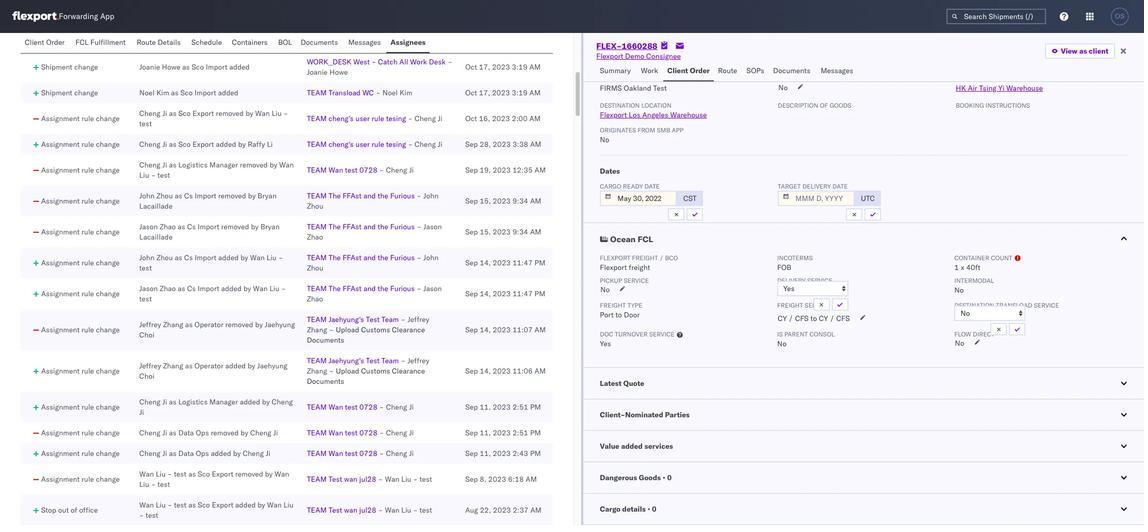 Task type: locate. For each thing, give the bounding box(es) containing it.
sep for jeffrey zhang as operator removed by jaehyung choi
[[465, 326, 478, 335]]

import inside jason zhao as cs import removed by bryan lacaillade
[[198, 222, 219, 232]]

2 vertical spatial oct 17, 2023 3:19 am
[[465, 88, 541, 98]]

9 assignment rule change from the top
[[41, 367, 120, 376]]

0 vertical spatial west
[[353, 26, 370, 36]]

sep for cheng ji as sco export added by raffy li
[[465, 140, 478, 149]]

and for john zhou as cs import removed by bryan lacaillade
[[364, 191, 376, 201]]

1 team from the top
[[307, 88, 327, 98]]

work for work_desk west - catch all work desk - joanie howe
[[410, 57, 427, 67]]

1 horizontal spatial kim
[[400, 88, 413, 98]]

no down "priority" at the top
[[779, 83, 788, 92]]

ops up cheng ji as data ops added by cheng ji
[[196, 429, 209, 438]]

flexport up originates
[[600, 110, 627, 120]]

2 9:34 from the top
[[513, 228, 528, 237]]

1 horizontal spatial to
[[811, 314, 817, 324]]

0 horizontal spatial kim
[[156, 88, 169, 98]]

team for jason zhao as cs import removed by bryan lacaillade
[[307, 222, 327, 232]]

1 west from the top
[[353, 26, 370, 36]]

10 team from the top
[[307, 357, 327, 366]]

cs down john zhou as cs import added by wan liu - test
[[187, 284, 196, 294]]

pezza up work_desk west - catch all work desk - joanie howe
[[338, 37, 356, 46]]

0 vertical spatial jul28
[[359, 475, 376, 484]]

1 vertical spatial 15,
[[480, 228, 491, 237]]

rule for john zhou as cs import added by wan liu - test
[[82, 258, 94, 268]]

4 team wan test 0728 - cheng ji from the top
[[307, 449, 414, 459]]

out
[[58, 506, 69, 515]]

2 sep 11, 2023 2:51 pm from the top
[[465, 429, 541, 438]]

flexport down flex-
[[596, 52, 624, 61]]

sco down cheng ji as sco export removed by wan liu - test
[[178, 140, 191, 149]]

removed down cheng ji as logistics manager removed by wan liu - test
[[218, 191, 246, 201]]

1 9:34 from the top
[[513, 197, 528, 206]]

location inside destination location flexport los angeles warehouse
[[642, 102, 672, 109]]

removed inside jason zhao as cs import removed by bryan lacaillade
[[221, 222, 249, 232]]

to right port
[[616, 311, 622, 320]]

test inside cheng ji as logistics manager removed by wan liu - test
[[158, 171, 170, 180]]

8 assignment from the top
[[41, 326, 80, 335]]

pezza left schedule
[[170, 31, 189, 41]]

0 horizontal spatial /
[[660, 254, 664, 262]]

0 vertical spatial of
[[820, 102, 828, 109]]

app inside originates from smb app no
[[672, 126, 684, 134]]

warehouse inside destination location flexport los angeles warehouse
[[670, 110, 707, 120]]

0 vertical spatial ops
[[196, 429, 209, 438]]

1 horizontal spatial /
[[789, 314, 793, 324]]

/ up parent
[[789, 314, 793, 324]]

noel
[[139, 88, 155, 98], [383, 88, 398, 98]]

mmm d, yyyy text field for cst
[[600, 191, 677, 206]]

1 vertical spatial 11:47
[[513, 289, 533, 299]]

sep 11, 2023 2:51 pm down sep 14, 2023 11:06 am
[[465, 403, 541, 412]]

team for jason zhao as cs import added by wan liu - test
[[307, 284, 327, 294]]

6 sep from the top
[[465, 289, 478, 299]]

to
[[616, 311, 622, 320], [811, 314, 817, 324]]

2 team the ffast and the furious - from the top
[[307, 222, 421, 232]]

0 horizontal spatial mmm d, yyyy text field
[[600, 191, 677, 206]]

1 wan from the top
[[344, 475, 358, 484]]

as
[[190, 31, 198, 41], [1080, 46, 1087, 56], [182, 62, 190, 72], [171, 88, 179, 98], [169, 109, 177, 118], [169, 140, 177, 149], [169, 160, 177, 170], [175, 191, 182, 201], [178, 222, 185, 232], [175, 253, 182, 263], [178, 284, 185, 294], [185, 320, 193, 330], [185, 362, 193, 371], [169, 398, 177, 407], [169, 429, 177, 438], [169, 449, 177, 459], [188, 470, 196, 479], [188, 501, 196, 510]]

cs down jason zhao as cs import removed by bryan lacaillade in the left top of the page
[[184, 253, 193, 263]]

bryan inside jason zhao as cs import removed by bryan lacaillade
[[261, 222, 280, 232]]

zhou inside john zhou as cs import added by wan liu - test
[[156, 253, 173, 263]]

nicholas right fulfillment
[[139, 31, 168, 41]]

furious for jason zhao as cs import removed by bryan lacaillade
[[390, 222, 415, 232]]

as inside john zhou as cs import removed by bryan lacaillade
[[175, 191, 182, 201]]

freight type port to door
[[600, 302, 643, 320]]

1 ops from the top
[[196, 429, 209, 438]]

wan inside john zhou as cs import added by wan liu - test
[[250, 253, 265, 263]]

0 horizontal spatial messages button
[[344, 33, 386, 53]]

0 vertical spatial fcl
[[75, 38, 89, 47]]

1 tesing from the top
[[386, 114, 406, 123]]

0 vertical spatial jaehyung's
[[329, 315, 364, 325]]

0 horizontal spatial documents button
[[297, 33, 344, 53]]

1 vertical spatial shipment change
[[41, 62, 98, 72]]

jeffrey zhang
[[307, 315, 429, 335], [307, 357, 429, 376]]

1 mmm d, yyyy text field from the left
[[600, 191, 677, 206]]

order
[[46, 38, 65, 47], [690, 66, 710, 75]]

as down john zhou as cs import removed by bryan lacaillade at the left of the page
[[178, 222, 185, 232]]

as for nicholas pezza as logistics manager added
[[190, 31, 198, 41]]

9 team from the top
[[307, 315, 327, 325]]

container count
[[955, 254, 1013, 262]]

1 noel from the left
[[139, 88, 155, 98]]

am for cheng ji as logistics manager removed by wan liu - test
[[535, 166, 546, 175]]

nicholas pezza as logistics manager added
[[139, 31, 282, 41]]

route inside route 'button'
[[718, 66, 737, 75]]

to down service
[[811, 314, 817, 324]]

assignment for cheng ji as logistics manager removed by wan liu - test
[[41, 166, 80, 175]]

22,
[[480, 506, 491, 515]]

3 oct from the top
[[465, 88, 477, 98]]

removed up the cheng ji as sco export added by raffy li
[[216, 109, 244, 118]]

assignment rule change for jeffrey zhang as operator added by jaehyung choi
[[41, 367, 120, 376]]

as down jason zhao as cs import removed by bryan lacaillade in the left top of the page
[[175, 253, 182, 263]]

noel right wc
[[383, 88, 398, 98]]

1 vertical spatial team jaehyung's test team -
[[307, 357, 406, 366]]

as for jeffrey zhang as operator removed by jaehyung choi
[[185, 320, 193, 330]]

the for john zhou as cs import added by wan liu - test
[[378, 253, 388, 263]]

0 vertical spatial clearance
[[392, 326, 425, 335]]

freight down delivery
[[777, 302, 803, 310]]

1 vertical spatial 11,
[[480, 429, 491, 438]]

team for john zhou as cs import added by wan liu - test
[[307, 253, 327, 263]]

1 date from the left
[[645, 183, 660, 190]]

as down jeffrey zhang as operator removed by jaehyung choi
[[185, 362, 193, 371]]

as down cheng ji as data ops added by cheng ji
[[188, 470, 196, 479]]

1 vertical spatial all
[[400, 57, 408, 67]]

2 team from the top
[[307, 114, 327, 123]]

5 team from the top
[[307, 191, 327, 201]]

messages up work_desk west - catch all work desk - joanie howe
[[348, 38, 381, 47]]

sco inside wan liu - test as sco export removed by wan liu - test
[[198, 470, 210, 479]]

catch inside work_desk west - catch all work desk - joanie howe
[[378, 57, 398, 67]]

west for nicholas pezza
[[353, 26, 370, 36]]

0 horizontal spatial cfs
[[795, 314, 809, 324]]

import for john zhou as cs import removed by bryan lacaillade
[[195, 191, 216, 201]]

by for cheng ji as logistics manager removed by wan liu - test
[[270, 160, 277, 170]]

cfs
[[795, 314, 809, 324], [837, 314, 850, 324]]

10 assignment rule change from the top
[[41, 403, 120, 412]]

2 team jaehyung's test team - from the top
[[307, 357, 406, 366]]

export inside cheng ji as sco export removed by wan liu - test
[[193, 109, 214, 118]]

data up cheng ji as data ops added by cheng ji
[[178, 429, 194, 438]]

export inside wan liu - test as sco export added by wan liu - test
[[212, 501, 233, 510]]

export down cheng ji as sco export removed by wan liu - test
[[193, 140, 214, 149]]

1 clearance from the top
[[392, 326, 425, 335]]

tesing for sep 28, 2023 3:38 am
[[386, 140, 406, 149]]

shipment for nicholas pezza as logistics manager added
[[41, 31, 72, 41]]

import
[[206, 62, 227, 72], [195, 88, 216, 98], [195, 191, 216, 201], [198, 222, 219, 232], [195, 253, 216, 263], [198, 284, 219, 294]]

jason
[[139, 222, 158, 232], [423, 222, 442, 232], [139, 284, 158, 294], [423, 284, 442, 294]]

1 horizontal spatial joanie
[[307, 68, 328, 77]]

0 vertical spatial oct 17, 2023 3:19 am
[[465, 31, 541, 41]]

by for cheng ji as logistics manager added by cheng ji
[[262, 398, 270, 407]]

Search Shipments (/) text field
[[947, 9, 1046, 24]]

13 team from the top
[[307, 449, 327, 459]]

am for cheng ji as sco export added by raffy li
[[530, 140, 541, 149]]

work_desk up transload
[[307, 57, 352, 67]]

work_desk right bol button
[[307, 26, 352, 36]]

0 vertical spatial manager
[[231, 31, 260, 41]]

1 vertical spatial fcl
[[638, 234, 653, 245]]

1 vertical spatial sep 11, 2023 2:51 pm
[[465, 429, 541, 438]]

by inside jason zhao as cs import removed by bryan lacaillade
[[251, 222, 259, 232]]

cargo left details
[[600, 505, 621, 514]]

west for joanie howe
[[353, 57, 370, 67]]

service right transload
[[1034, 302, 1059, 310]]

the for john zhou as cs import added by wan liu - test
[[329, 253, 341, 263]]

1 3:19 from the top
[[512, 31, 528, 41]]

no inside originates from smb app no
[[600, 135, 610, 144]]

client order button
[[21, 33, 71, 53], [663, 61, 714, 82]]

assignment for john zhou as cs import added by wan liu - test
[[41, 258, 80, 268]]

3 ffast from the top
[[343, 253, 362, 263]]

all up assignees
[[400, 26, 408, 36]]

2:51 for cheng ji as logistics manager added by cheng ji
[[513, 403, 528, 412]]

nicholas inside work_desk west - catch all work desk - nicholas pezza
[[307, 37, 336, 46]]

1 horizontal spatial howe
[[330, 68, 348, 77]]

ji inside cheng ji as sco export removed by wan liu - test
[[162, 109, 167, 118]]

0 vertical spatial documents button
[[297, 33, 344, 53]]

as up cheng ji as data ops added by cheng ji
[[169, 429, 177, 438]]

0 horizontal spatial noel
[[139, 88, 155, 98]]

0 vertical spatial shipment change
[[41, 31, 98, 41]]

2 oct 17, 2023 3:19 am from the top
[[465, 62, 541, 72]]

1 assignment from the top
[[41, 114, 80, 123]]

1 vertical spatial jaehyung
[[257, 362, 288, 371]]

0 vertical spatial operator
[[195, 320, 224, 330]]

import inside john zhou as cs import removed by bryan lacaillade
[[195, 191, 216, 201]]

booking instructions
[[956, 102, 1030, 109]]

2 upload from the top
[[336, 367, 359, 376]]

0 vertical spatial team jaehyung's test team -
[[307, 315, 406, 325]]

manager down the cheng ji as sco export added by raffy li
[[210, 160, 238, 170]]

mmm d, yyyy text field down the delivery
[[778, 191, 855, 206]]

3 sep from the top
[[465, 197, 478, 206]]

logistics left the containers
[[200, 31, 229, 41]]

jeffrey zhang for jeffrey zhang as operator added by jaehyung choi
[[307, 357, 429, 376]]

0 horizontal spatial pezza
[[170, 31, 189, 41]]

shipment
[[41, 31, 72, 41], [41, 62, 72, 72], [600, 75, 632, 83], [41, 88, 72, 98]]

2 furious from the top
[[390, 222, 415, 232]]

data for removed
[[178, 429, 194, 438]]

no down intermodal
[[955, 286, 964, 295]]

test inside cheng ji as sco export removed by wan liu - test
[[139, 119, 152, 128]]

flexport inside destination location flexport los angeles warehouse
[[600, 110, 627, 120]]

2 catch from the top
[[378, 57, 398, 67]]

removed inside cheng ji as logistics manager removed by wan liu - test
[[240, 160, 268, 170]]

door
[[624, 311, 640, 320]]

0 vertical spatial logistics
[[200, 31, 229, 41]]

by inside cheng ji as logistics manager added by cheng ji
[[262, 398, 270, 407]]

by inside cheng ji as logistics manager removed by wan liu - test
[[270, 160, 277, 170]]

kim
[[156, 88, 169, 98], [400, 88, 413, 98]]

team the ffast and the furious - for jason zhao as cs import added by wan liu - test
[[307, 284, 421, 294]]

2 west from the top
[[353, 57, 370, 67]]

bryan inside john zhou as cs import removed by bryan lacaillade
[[258, 191, 277, 201]]

as right "view"
[[1080, 46, 1087, 56]]

originates
[[600, 126, 636, 134]]

jaehyung inside jeffrey zhang as operator added by jaehyung choi
[[257, 362, 288, 371]]

schedule button
[[187, 33, 228, 53]]

added inside cheng ji as logistics manager added by cheng ji
[[240, 398, 260, 407]]

added inside jason zhao as cs import added by wan liu - test
[[221, 284, 242, 294]]

logistics down the cheng ji as sco export added by raffy li
[[178, 160, 208, 170]]

jeffrey zhang for jeffrey zhang as operator removed by jaehyung choi
[[307, 315, 429, 335]]

customs
[[361, 326, 390, 335], [361, 367, 390, 376]]

client down "consignee"
[[668, 66, 688, 75]]

2 vertical spatial manager
[[210, 398, 238, 407]]

2 wan from the top
[[344, 506, 358, 515]]

12 team from the top
[[307, 429, 327, 438]]

ocean fcl button
[[584, 223, 1144, 254]]

1 vertical spatial 2:51
[[513, 429, 528, 438]]

2 vertical spatial 17,
[[479, 88, 490, 98]]

jaehyung's for jeffrey zhang as operator added by jaehyung choi
[[329, 357, 364, 366]]

shipment change for nicholas pezza as logistics manager added
[[41, 31, 98, 41]]

lacaillade inside john zhou as cs import removed by bryan lacaillade
[[139, 202, 173, 211]]

assignment rule change for cheng ji as logistics manager added by cheng ji
[[41, 403, 120, 412]]

route left sops
[[718, 66, 737, 75]]

warehouse right angeles
[[670, 110, 707, 120]]

sep for jason zhao as cs import added by wan liu - test
[[465, 289, 478, 299]]

assignment for jason zhao as cs import added by wan liu - test
[[41, 289, 80, 299]]

cy down service
[[819, 314, 828, 324]]

liu
[[272, 109, 282, 118], [139, 171, 149, 180], [267, 253, 277, 263], [270, 284, 280, 294], [156, 470, 166, 479], [401, 475, 411, 484], [139, 480, 149, 490], [156, 501, 166, 510], [284, 501, 294, 510], [401, 506, 411, 515]]

0 horizontal spatial of
[[71, 506, 77, 515]]

1 vertical spatial client order button
[[663, 61, 714, 82]]

1 team cheng's user rule tesing - cheng ji from the top
[[307, 114, 443, 123]]

0 vertical spatial 0
[[667, 474, 672, 483]]

1 team wan test 0728 - cheng ji from the top
[[307, 166, 414, 175]]

0 vertical spatial lacaillade
[[139, 202, 173, 211]]

1 vertical spatial wan
[[344, 506, 358, 515]]

0 horizontal spatial 0
[[652, 505, 657, 514]]

0 vertical spatial cheng's
[[329, 114, 354, 123]]

1 14, from the top
[[480, 258, 491, 268]]

rule for cheng ji as data ops removed by cheng ji
[[82, 429, 94, 438]]

desk for work_desk west - catch all work desk - joanie howe
[[429, 57, 446, 67]]

1 vertical spatial 17,
[[479, 62, 490, 72]]

sco inside cheng ji as sco export removed by wan liu - test
[[178, 109, 191, 118]]

1 vertical spatial upload
[[336, 367, 359, 376]]

manager inside cheng ji as logistics manager removed by wan liu - test
[[210, 160, 238, 170]]

by inside john zhou as cs import added by wan liu - test
[[241, 253, 248, 263]]

john inside john zhou as cs import removed by bryan lacaillade
[[139, 191, 155, 201]]

2 jason zhao from the top
[[307, 284, 442, 304]]

removed up wan liu - test as sco export added by wan liu - test on the left bottom of the page
[[235, 470, 263, 479]]

fulfillment
[[90, 38, 126, 47]]

import down john zhou as cs import removed by bryan lacaillade at the left of the page
[[198, 222, 219, 232]]

sco inside wan liu - test as sco export added by wan liu - test
[[198, 501, 210, 510]]

fcl
[[75, 38, 89, 47], [638, 234, 653, 245]]

lacaillade inside jason zhao as cs import removed by bryan lacaillade
[[139, 233, 173, 242]]

mmm d, yyyy text field for utc
[[778, 191, 855, 206]]

0 vertical spatial jaehyung
[[265, 320, 295, 330]]

2 jaehyung's from the top
[[329, 357, 364, 366]]

logistics up cheng ji as data ops removed by cheng ji
[[178, 398, 208, 407]]

2 date from the left
[[833, 183, 848, 190]]

as down noel kim as sco import added
[[169, 109, 177, 118]]

0 vertical spatial 17,
[[479, 31, 490, 41]]

1 horizontal spatial pezza
[[338, 37, 356, 46]]

added for cheng ji as logistics manager added by cheng ji
[[240, 398, 260, 407]]

1 team from the top
[[382, 315, 399, 325]]

route inside route details button
[[137, 38, 156, 47]]

0 horizontal spatial client
[[25, 38, 44, 47]]

4 assignment rule change from the top
[[41, 197, 120, 206]]

sep 19, 2023 12:35 am
[[465, 166, 546, 175]]

2 shipment change from the top
[[41, 62, 98, 72]]

rule for cheng ji as logistics manager removed by wan liu - test
[[82, 166, 94, 175]]

no down pickup
[[601, 285, 610, 295]]

0 vertical spatial jason zhao
[[307, 222, 442, 242]]

by inside cheng ji as sco export removed by wan liu - test
[[246, 109, 253, 118]]

delivery service
[[777, 277, 833, 285]]

originates from smb app no
[[600, 126, 684, 144]]

operator inside jeffrey zhang as operator added by jaehyung choi
[[195, 362, 224, 371]]

shipment name firms oakland test
[[600, 75, 667, 93]]

4 sep from the top
[[465, 228, 478, 237]]

dangerous
[[600, 474, 637, 483]]

all inside work_desk west - catch all work desk - nicholas pezza
[[400, 26, 408, 36]]

west up work_desk west - catch all work desk - joanie howe
[[353, 26, 370, 36]]

2:00
[[512, 114, 528, 123]]

ffast
[[343, 191, 362, 201], [343, 222, 362, 232], [343, 253, 362, 263], [343, 284, 362, 294]]

4 furious from the top
[[390, 284, 415, 294]]

all for work_desk west - catch all work desk - nicholas pezza
[[400, 26, 408, 36]]

1 vertical spatial tesing
[[386, 140, 406, 149]]

nicholas right bol button
[[307, 37, 336, 46]]

1 cfs from the left
[[795, 314, 809, 324]]

documents button up description
[[769, 61, 817, 82]]

team test wan jul28 - wan liu - test
[[307, 475, 432, 484], [307, 506, 432, 515]]

3 furious from the top
[[390, 253, 415, 263]]

11,
[[480, 403, 491, 412], [480, 429, 491, 438], [480, 449, 491, 459]]

manager right schedule button
[[231, 31, 260, 41]]

cs inside john zhou as cs import added by wan liu - test
[[184, 253, 193, 263]]

as for joanie howe as sco import added
[[182, 62, 190, 72]]

added inside jeffrey zhang as operator added by jaehyung choi
[[225, 362, 246, 371]]

• right details
[[648, 505, 650, 514]]

work_desk inside work_desk west - catch all work desk - nicholas pezza
[[307, 26, 352, 36]]

zhao inside jason zhao as cs import removed by bryan lacaillade
[[160, 222, 176, 232]]

2 cfs from the left
[[837, 314, 850, 324]]

6 assignment from the top
[[41, 258, 80, 268]]

0 vertical spatial client order
[[25, 38, 65, 47]]

liu inside jason zhao as cs import added by wan liu - test
[[270, 284, 280, 294]]

1 shipment change from the top
[[41, 31, 98, 41]]

john zhou for sep 14, 2023 11:47 pm
[[307, 253, 439, 273]]

1 vertical spatial desk
[[429, 57, 446, 67]]

cs for john zhou as cs import removed by bryan lacaillade
[[184, 191, 193, 201]]

route button
[[714, 61, 743, 82]]

1 vertical spatial client
[[668, 66, 688, 75]]

order down forwarding app link
[[46, 38, 65, 47]]

19,
[[480, 166, 491, 175]]

west inside work_desk west - catch all work desk - joanie howe
[[353, 57, 370, 67]]

1 assignment rule change from the top
[[41, 114, 120, 123]]

1 sep 11, 2023 2:51 pm from the top
[[465, 403, 541, 412]]

zhao
[[160, 222, 176, 232], [307, 233, 323, 242], [160, 284, 176, 294], [307, 295, 323, 304]]

as down cheng ji as sco export removed by wan liu - test
[[169, 140, 177, 149]]

desk inside work_desk west - catch all work desk - nicholas pezza
[[429, 26, 446, 36]]

0 vertical spatial tesing
[[386, 114, 406, 123]]

1 vertical spatial jeffrey zhang
[[307, 357, 429, 376]]

pm for cheng ji as data ops added by cheng ji
[[530, 449, 541, 459]]

8 team from the top
[[307, 284, 327, 294]]

as inside jason zhao as cs import removed by bryan lacaillade
[[178, 222, 185, 232]]

import down schedule button
[[206, 62, 227, 72]]

6 team from the top
[[307, 222, 327, 232]]

11 assignment rule change from the top
[[41, 429, 120, 438]]

by inside jeffrey zhang as operator removed by jaehyung choi
[[255, 320, 263, 330]]

choi for jeffrey zhang as operator added by jaehyung choi
[[139, 372, 155, 381]]

1 horizontal spatial client
[[668, 66, 688, 75]]

pm
[[535, 258, 546, 268], [535, 289, 546, 299], [530, 403, 541, 412], [530, 429, 541, 438], [530, 449, 541, 459]]

17, for work_desk west - catch all work desk - joanie howe
[[479, 62, 490, 72]]

import for joanie howe as sco import added
[[206, 62, 227, 72]]

flex-1660288
[[596, 41, 658, 51]]

clearance for sep 14, 2023 11:07 am
[[392, 326, 425, 335]]

service up service
[[807, 277, 833, 285]]

freight down ocean fcl
[[632, 254, 658, 262]]

customs for jeffrey zhang as operator added by jaehyung choi
[[361, 367, 390, 376]]

ffast for john zhou as cs import removed by bryan lacaillade
[[343, 191, 362, 201]]

0 vertical spatial client order button
[[21, 33, 71, 53]]

3 shipment change from the top
[[41, 88, 98, 98]]

choi inside jeffrey zhang as operator added by jaehyung choi
[[139, 372, 155, 381]]

john zhou as cs import added by wan liu - test
[[139, 253, 283, 273]]

wan inside cheng ji as logistics manager removed by wan liu - test
[[279, 160, 294, 170]]

1 vertical spatial west
[[353, 57, 370, 67]]

fcl left fulfillment
[[75, 38, 89, 47]]

0 vertical spatial freight
[[632, 254, 658, 262]]

1 data from the top
[[178, 429, 194, 438]]

sep for cheng ji as data ops removed by cheng ji
[[465, 429, 478, 438]]

1 vertical spatial jaehyung's
[[329, 357, 364, 366]]

cargo down dates
[[600, 183, 622, 190]]

route for route
[[718, 66, 737, 75]]

pm for cheng ji as data ops removed by cheng ji
[[530, 429, 541, 438]]

wan liu - test as sco export added by wan liu - test
[[139, 501, 294, 521]]

1 horizontal spatial location
[[979, 75, 1009, 83]]

sep 14, 2023 11:07 am
[[465, 326, 546, 335]]

1 sep 15, 2023 9:34 am from the top
[[465, 197, 541, 206]]

work down flexport demo consignee link
[[641, 66, 658, 75]]

shipment change
[[41, 31, 98, 41], [41, 62, 98, 72], [41, 88, 98, 98]]

all inside work_desk west - catch all work desk - joanie howe
[[400, 57, 408, 67]]

2 mmm d, yyyy text field from the left
[[778, 191, 855, 206]]

test inside shipment name firms oakland test
[[653, 84, 667, 93]]

13 assignment from the top
[[41, 475, 80, 484]]

date right ready
[[645, 183, 660, 190]]

removed down cheng ji as logistics manager added by cheng ji
[[211, 429, 239, 438]]

0 vertical spatial client
[[25, 38, 44, 47]]

14,
[[480, 258, 491, 268], [480, 289, 491, 299], [480, 326, 491, 335], [480, 367, 491, 376]]

work inside work_desk west - catch all work desk - nicholas pezza
[[410, 26, 427, 36]]

work inside work_desk west - catch all work desk - joanie howe
[[410, 57, 427, 67]]

is parent consol no
[[777, 331, 835, 349]]

destination down intermodal no
[[955, 302, 995, 310]]

joanie up team transload wc - noel kim
[[307, 68, 328, 77]]

pezza
[[170, 31, 189, 41], [338, 37, 356, 46]]

cargo for cargo ready date
[[600, 183, 622, 190]]

no inside is parent consol no
[[777, 339, 787, 349]]

as inside button
[[1080, 46, 1087, 56]]

1 horizontal spatial cy
[[819, 314, 828, 324]]

0 vertical spatial jeffrey zhang
[[307, 315, 429, 335]]

sep 14, 2023 11:47 pm
[[465, 258, 546, 268], [465, 289, 546, 299]]

2 customs from the top
[[361, 367, 390, 376]]

team the ffast and the furious - for john zhou as cs import removed by bryan lacaillade
[[307, 191, 421, 201]]

shipment change for noel kim as sco import added
[[41, 88, 98, 98]]

1 vertical spatial manager
[[210, 160, 238, 170]]

no down is
[[777, 339, 787, 349]]

import down john zhou as cs import added by wan liu - test
[[198, 284, 219, 294]]

0728 for cheng ji as logistics manager removed by wan liu - test
[[360, 166, 377, 175]]

team jaehyung's test team - for jeffrey zhang as operator removed by jaehyung choi
[[307, 315, 406, 325]]

11, down sep 14, 2023 11:06 am
[[480, 403, 491, 412]]

0 horizontal spatial messages
[[348, 38, 381, 47]]

data
[[178, 429, 194, 438], [178, 449, 194, 459]]

of left the goods
[[820, 102, 828, 109]]

cargo for cargo details • 0
[[600, 505, 621, 514]]

0 vertical spatial 11:47
[[513, 258, 533, 268]]

as inside jason zhao as cs import added by wan liu - test
[[178, 284, 185, 294]]

change for jeffrey zhang as operator added by jaehyung choi
[[96, 367, 120, 376]]

wan inside cheng ji as sco export removed by wan liu - test
[[255, 109, 270, 118]]

2023 for jeffrey zhang as operator added by jaehyung choi
[[493, 367, 511, 376]]

manager down jeffrey zhang as operator added by jaehyung choi
[[210, 398, 238, 407]]

sep 14, 2023 11:47 pm for jason
[[465, 289, 546, 299]]

user for cheng ji as sco export added by raffy li
[[356, 140, 370, 149]]

3 11, from the top
[[480, 449, 491, 459]]

manager for cheng ji as logistics manager removed by wan liu - test
[[210, 160, 238, 170]]

1 work_desk from the top
[[307, 26, 352, 36]]

sco down wan liu - test as sco export removed by wan liu - test
[[198, 501, 210, 510]]

catch inside work_desk west - catch all work desk - nicholas pezza
[[378, 26, 398, 36]]

import down cheng ji as logistics manager removed by wan liu - test
[[195, 191, 216, 201]]

yes
[[600, 339, 611, 349]]

raffy
[[248, 140, 265, 149]]

kim down work_desk west - catch all work desk - joanie howe
[[400, 88, 413, 98]]

removed down john zhou as cs import removed by bryan lacaillade at the left of the page
[[221, 222, 249, 232]]

as inside cheng ji as logistics manager added by cheng ji
[[169, 398, 177, 407]]

4 ffast from the top
[[343, 284, 362, 294]]

sep 11, 2023 2:51 pm
[[465, 403, 541, 412], [465, 429, 541, 438]]

change
[[74, 31, 98, 41], [74, 62, 98, 72], [74, 88, 98, 98], [96, 114, 120, 123], [96, 140, 120, 149], [96, 166, 120, 175], [96, 197, 120, 206], [96, 228, 120, 237], [96, 258, 120, 268], [96, 289, 120, 299], [96, 326, 120, 335], [96, 367, 120, 376], [96, 403, 120, 412], [96, 429, 120, 438], [96, 449, 120, 459], [96, 475, 120, 484]]

destination
[[600, 102, 640, 109], [955, 302, 995, 310]]

catch up assignees
[[378, 26, 398, 36]]

9 sep from the top
[[465, 403, 478, 412]]

team jaehyung's test team -
[[307, 315, 406, 325], [307, 357, 406, 366]]

work
[[410, 26, 427, 36], [410, 57, 427, 67], [641, 66, 658, 75]]

11, up 8,
[[480, 449, 491, 459]]

by inside jeffrey zhang as operator added by jaehyung choi
[[248, 362, 255, 371]]

as up cheng ji as data ops removed by cheng ji
[[169, 398, 177, 407]]

messages up the goods
[[821, 66, 853, 75]]

manager for cheng ji as logistics manager added by cheng ji
[[210, 398, 238, 407]]

0 vertical spatial john zhou
[[307, 191, 439, 211]]

2 sep 15, 2023 9:34 am from the top
[[465, 228, 541, 237]]

pm for cheng ji as logistics manager added by cheng ji
[[530, 403, 541, 412]]

sep 15, 2023 9:34 am for john
[[465, 197, 541, 206]]

noel down route details button at the top of the page
[[139, 88, 155, 98]]

2 15, from the top
[[480, 228, 491, 237]]

1 vertical spatial 9:34
[[513, 228, 528, 237]]

no down originates
[[600, 135, 610, 144]]

4 team from the top
[[307, 166, 327, 175]]

2 kim from the left
[[400, 88, 413, 98]]

7 sep from the top
[[465, 326, 478, 335]]

to inside freight type port to door
[[616, 311, 622, 320]]

freight
[[632, 254, 658, 262], [629, 263, 650, 272]]

0 horizontal spatial cy
[[778, 314, 787, 324]]

liu inside john zhou as cs import added by wan liu - test
[[267, 253, 277, 263]]

8,
[[480, 475, 487, 484]]

summary button
[[596, 61, 637, 82]]

1 horizontal spatial order
[[690, 66, 710, 75]]

desk for work_desk west - catch all work desk - nicholas pezza
[[429, 26, 446, 36]]

3 assignment from the top
[[41, 166, 80, 175]]

1 vertical spatial catch
[[378, 57, 398, 67]]

8 sep from the top
[[465, 367, 478, 376]]

2023 for jeffrey zhang as operator removed by jaehyung choi
[[493, 326, 511, 335]]

2 team wan test 0728 - cheng ji from the top
[[307, 403, 414, 412]]

2 team test wan jul28 - wan liu - test from the top
[[307, 506, 432, 515]]

0 horizontal spatial warehouse
[[670, 110, 707, 120]]

team transload wc - noel kim
[[307, 88, 413, 98]]

howe inside work_desk west - catch all work desk - joanie howe
[[330, 68, 348, 77]]

upload
[[336, 326, 359, 335], [336, 367, 359, 376]]

2 0728 from the top
[[360, 403, 377, 412]]

as down the joanie howe as sco import added
[[171, 88, 179, 98]]

as inside jeffrey zhang as operator added by jaehyung choi
[[185, 362, 193, 371]]

4 the from the top
[[329, 284, 341, 294]]

catch for joanie howe
[[378, 57, 398, 67]]

1 vertical spatial oct 17, 2023 3:19 am
[[465, 62, 541, 72]]

oct 16, 2023 2:00 am
[[465, 114, 541, 123]]

1 horizontal spatial messages button
[[817, 61, 859, 82]]

0 horizontal spatial route
[[137, 38, 156, 47]]

1 team test wan jul28 - wan liu - test from the top
[[307, 475, 432, 484]]

cheng
[[139, 109, 160, 118], [415, 114, 436, 123], [139, 140, 160, 149], [415, 140, 436, 149], [139, 160, 160, 170], [386, 166, 407, 175], [139, 398, 160, 407], [272, 398, 293, 407], [386, 403, 407, 412], [139, 429, 160, 438], [250, 429, 271, 438], [386, 429, 407, 438], [139, 449, 160, 459], [243, 449, 264, 459], [386, 449, 407, 459]]

am for wan liu - test as sco export removed by wan liu - test
[[526, 475, 537, 484]]

1 vertical spatial cargo
[[600, 505, 621, 514]]

2 ffast from the top
[[343, 222, 362, 232]]

/
[[660, 254, 664, 262], [789, 314, 793, 324], [830, 314, 835, 324]]

ops
[[196, 429, 209, 438], [196, 449, 209, 459]]

1 vertical spatial choi
[[139, 372, 155, 381]]

0 horizontal spatial app
[[100, 12, 114, 21]]

2 data from the top
[[178, 449, 194, 459]]

flow direct
[[955, 331, 995, 338]]

/ left the bco at the top of page
[[660, 254, 664, 262]]

as down cheng ji as data ops removed by cheng ji
[[169, 449, 177, 459]]

howe down details at the top of the page
[[162, 62, 180, 72]]

import inside jason zhao as cs import added by wan liu - test
[[198, 284, 219, 294]]

zhou inside john zhou as cs import removed by bryan lacaillade
[[156, 191, 173, 201]]

work inside button
[[641, 66, 658, 75]]

hk
[[956, 84, 966, 93]]

2 clearance from the top
[[392, 367, 425, 376]]

1 upload from the top
[[336, 326, 359, 335]]

0 vertical spatial warehouse
[[1007, 84, 1043, 93]]

11 assignment from the top
[[41, 429, 80, 438]]

2 11, from the top
[[480, 429, 491, 438]]

14, for jason zhao as cs import added by wan liu - test
[[480, 289, 491, 299]]

4 team the ffast and the furious - from the top
[[307, 284, 421, 294]]

as down jason zhao as cs import added by wan liu - test
[[185, 320, 193, 330]]

• for goods
[[663, 474, 666, 483]]

2 lacaillade from the top
[[139, 233, 173, 242]]

ji inside cheng ji as logistics manager removed by wan liu - test
[[162, 160, 167, 170]]

3 3:19 from the top
[[512, 88, 528, 98]]

MMM D, YYYY text field
[[600, 191, 677, 206], [778, 191, 855, 206]]

flexport. image
[[12, 11, 59, 22]]

location up 'hk air tsing yi warehouse' link
[[979, 75, 1009, 83]]

jeffrey inside jeffrey zhang as operator removed by jaehyung choi
[[139, 320, 161, 330]]

by inside jason zhao as cs import added by wan liu - test
[[244, 284, 251, 294]]

0 for cargo details • 0
[[652, 505, 657, 514]]

0 horizontal spatial fcl
[[75, 38, 89, 47]]

logistics inside cheng ji as logistics manager removed by wan liu - test
[[178, 160, 208, 170]]

3 17, from the top
[[479, 88, 490, 98]]

app up fulfillment
[[100, 12, 114, 21]]

3 team wan test 0728 - cheng ji from the top
[[307, 429, 414, 438]]

destination inside destination location flexport los angeles warehouse
[[600, 102, 640, 109]]

1 horizontal spatial noel
[[383, 88, 398, 98]]

3:38
[[513, 140, 528, 149]]

7 assignment from the top
[[41, 289, 80, 299]]

joanie down route details button at the top of the page
[[139, 62, 160, 72]]

desk inside work_desk west - catch all work desk - joanie howe
[[429, 57, 446, 67]]

9 assignment from the top
[[41, 367, 80, 376]]

0 right details
[[652, 505, 657, 514]]

team wan test 0728 - cheng ji
[[307, 166, 414, 175], [307, 403, 414, 412], [307, 429, 414, 438], [307, 449, 414, 459]]

1 horizontal spatial nicholas
[[307, 37, 336, 46]]

0 horizontal spatial •
[[648, 505, 650, 514]]

cs down cheng ji as logistics manager removed by wan liu - test
[[184, 191, 193, 201]]

0 vertical spatial bryan
[[258, 191, 277, 201]]

date right the delivery
[[833, 183, 848, 190]]

all down assignees button
[[400, 57, 408, 67]]

assignment rule change for cheng ji as sco export added by raffy li
[[41, 140, 120, 149]]

wan for wan liu - test as sco export removed by wan liu - test
[[344, 475, 358, 484]]

parent
[[785, 331, 808, 338]]

cs inside john zhou as cs import removed by bryan lacaillade
[[184, 191, 193, 201]]

import up cheng ji as sco export removed by wan liu - test
[[195, 88, 216, 98]]

client down flexport. image
[[25, 38, 44, 47]]

as for jason zhao as cs import removed by bryan lacaillade
[[178, 222, 185, 232]]

test inside jason zhao as cs import added by wan liu - test
[[139, 295, 152, 304]]

2 assignment rule change from the top
[[41, 140, 120, 149]]

as inside cheng ji as logistics manager removed by wan liu - test
[[169, 160, 177, 170]]

12 sep from the top
[[465, 475, 478, 484]]

removed for cheng ji as data ops removed by cheng ji
[[211, 429, 239, 438]]

ops down cheng ji as data ops removed by cheng ji
[[196, 449, 209, 459]]

as inside cheng ji as sco export removed by wan liu - test
[[169, 109, 177, 118]]

2 operator from the top
[[195, 362, 224, 371]]

jeffrey inside jeffrey zhang as operator added by jaehyung choi
[[139, 362, 161, 371]]

1 vertical spatial jul28
[[359, 506, 376, 515]]

rule for cheng ji as sco export removed by wan liu - test
[[82, 114, 94, 123]]

flexport los angeles warehouse link
[[600, 110, 707, 120]]

1 vertical spatial sep 14, 2023 11:47 pm
[[465, 289, 546, 299]]

3 14, from the top
[[480, 326, 491, 335]]

0 vertical spatial 15,
[[480, 197, 491, 206]]

cs inside jason zhao as cs import added by wan liu - test
[[187, 284, 196, 294]]

of right out
[[71, 506, 77, 515]]

team the ffast and the furious -
[[307, 191, 421, 201], [307, 222, 421, 232], [307, 253, 421, 263], [307, 284, 421, 294]]

3 the from the top
[[378, 253, 388, 263]]

1 x 40ft
[[955, 263, 981, 272]]

client order down flexport. image
[[25, 38, 65, 47]]

documents button right bol
[[297, 33, 344, 53]]

cs inside jason zhao as cs import removed by bryan lacaillade
[[187, 222, 196, 232]]

1 vertical spatial ops
[[196, 449, 209, 459]]

sops button
[[743, 61, 769, 82]]

as for noel kim as sco import added
[[171, 88, 179, 98]]

change for cheng ji as logistics manager removed by wan liu - test
[[96, 166, 120, 175]]

jeffrey zhang as operator added by jaehyung choi
[[139, 362, 288, 381]]

assignment rule change for cheng ji as data ops removed by cheng ji
[[41, 429, 120, 438]]

0 vertical spatial customs
[[361, 326, 390, 335]]

12 assignment from the top
[[41, 449, 80, 459]]

assignment rule change
[[41, 114, 120, 123], [41, 140, 120, 149], [41, 166, 120, 175], [41, 197, 120, 206], [41, 228, 120, 237], [41, 258, 120, 268], [41, 289, 120, 299], [41, 326, 120, 335], [41, 367, 120, 376], [41, 403, 120, 412], [41, 429, 120, 438], [41, 449, 120, 459], [41, 475, 120, 484]]

by for cheng ji as sco export removed by wan liu - test
[[246, 109, 253, 118]]

sco for joanie howe as sco import added
[[192, 62, 204, 72]]

cheng inside cheng ji as sco export removed by wan liu - test
[[139, 109, 160, 118]]

1 jaehyung's from the top
[[329, 315, 364, 325]]

sco down schedule button
[[192, 62, 204, 72]]

export down noel kim as sco import added
[[193, 109, 214, 118]]

2023 for cheng ji as sco export added by raffy li
[[493, 140, 511, 149]]

7 assignment rule change from the top
[[41, 289, 120, 299]]



Task type: vqa. For each thing, say whether or not it's contained in the screenshot.
the topmost Angeles,
no



Task type: describe. For each thing, give the bounding box(es) containing it.
x
[[961, 263, 965, 272]]

added for cheng ji as data ops added by cheng ji
[[211, 449, 231, 459]]

details
[[158, 38, 181, 47]]

1 horizontal spatial fcl
[[638, 234, 653, 245]]

jason zhao as cs import added by wan liu - test
[[139, 284, 286, 304]]

delivery
[[803, 183, 831, 190]]

consol
[[810, 331, 835, 338]]

added for john zhou as cs import added by wan liu - test
[[218, 253, 239, 263]]

removed for cheng ji as logistics manager removed by wan liu - test
[[240, 160, 268, 170]]

view
[[1061, 46, 1078, 56]]

forwarding app
[[59, 12, 114, 21]]

- inside john zhou as cs import added by wan liu - test
[[278, 253, 283, 263]]

assignment for wan liu - test as sco export removed by wan liu - test
[[41, 475, 80, 484]]

16,
[[479, 114, 490, 123]]

parties
[[665, 411, 690, 420]]

cheng ji as data ops added by cheng ji
[[139, 449, 271, 459]]

value added services button
[[584, 431, 1144, 462]]

smb
[[657, 126, 670, 134]]

ocean
[[610, 234, 636, 245]]

john inside john zhou as cs import added by wan liu - test
[[139, 253, 155, 263]]

view as client button
[[1045, 43, 1115, 59]]

2023 for cheng ji as data ops added by cheng ji
[[493, 449, 511, 459]]

as for jeffrey zhang as operator added by jaehyung choi
[[185, 362, 193, 371]]

li
[[267, 140, 273, 149]]

removed for john zhou as cs import removed by bryan lacaillade
[[218, 191, 246, 201]]

client-
[[600, 411, 625, 420]]

ffast for jason zhao as cs import added by wan liu - test
[[343, 284, 362, 294]]

freight service
[[777, 302, 830, 310]]

am for wan liu - test as sco export added by wan liu - test
[[530, 506, 542, 515]]

bol
[[278, 38, 292, 47]]

oakland
[[624, 84, 651, 93]]

test inside john zhou as cs import added by wan liu - test
[[139, 264, 152, 273]]

jason inside jason zhao as cs import added by wan liu - test
[[139, 284, 158, 294]]

2023 for jason zhao as cs import added by wan liu - test
[[493, 289, 511, 299]]

pickup
[[600, 277, 622, 285]]

0 vertical spatial messages
[[348, 38, 381, 47]]

schedule
[[191, 38, 222, 47]]

1 vertical spatial of
[[71, 506, 77, 515]]

2:37
[[513, 506, 529, 515]]

assignees button
[[386, 33, 430, 53]]

freight for freight type port to door
[[600, 302, 626, 310]]

0 horizontal spatial client order
[[25, 38, 65, 47]]

- inside cheng ji as sco export removed by wan liu - test
[[284, 109, 288, 118]]

jaehyung for jeffrey zhang as operator removed by jaehyung choi
[[265, 320, 295, 330]]

the for john zhou as cs import removed by bryan lacaillade
[[378, 191, 388, 201]]

delivery
[[777, 277, 806, 285]]

transload
[[329, 88, 361, 98]]

flexport down ocean
[[600, 254, 631, 262]]

wc
[[363, 88, 374, 98]]

jaehyung's for jeffrey zhang as operator removed by jaehyung choi
[[329, 315, 364, 325]]

jul28 for wan liu - test as sco export added by wan liu - test
[[359, 506, 376, 515]]

2:43
[[513, 449, 528, 459]]

rule for cheng ji as sco export added by raffy li
[[82, 140, 94, 149]]

assignment rule change for john zhou as cs import added by wan liu - test
[[41, 258, 120, 268]]

tesing for oct 16, 2023 2:00 am
[[386, 114, 406, 123]]

assignment for jeffrey zhang as operator added by jaehyung choi
[[41, 367, 80, 376]]

0 horizontal spatial joanie
[[139, 62, 160, 72]]

zhang inside jeffrey zhang as operator removed by jaehyung choi
[[163, 320, 183, 330]]

fob
[[777, 263, 792, 272]]

shipment for noel kim as sco import added
[[41, 88, 72, 98]]

9:34 for john
[[513, 197, 528, 206]]

17, for team transload wc - noel kim
[[479, 88, 490, 98]]

1 vertical spatial messages
[[821, 66, 853, 75]]

liu inside cheng ji as logistics manager removed by wan liu - test
[[139, 171, 149, 180]]

ready
[[623, 183, 643, 190]]

am for jason zhao as cs import removed by bryan lacaillade
[[530, 228, 541, 237]]

aug
[[465, 506, 478, 515]]

as inside wan liu - test as sco export added by wan liu - test
[[188, 501, 196, 510]]

to for door
[[616, 311, 622, 320]]

0 vertical spatial messages button
[[344, 33, 386, 53]]

1 vertical spatial freight
[[629, 263, 650, 272]]

2023 for john zhou as cs import removed by bryan lacaillade
[[493, 197, 511, 206]]

1 horizontal spatial client order button
[[663, 61, 714, 82]]

service right "turnover"
[[649, 331, 675, 338]]

target
[[778, 183, 801, 190]]

sep for cheng ji as data ops added by cheng ji
[[465, 449, 478, 459]]

added inside wan liu - test as sco export added by wan liu - test
[[235, 501, 256, 510]]

0 horizontal spatial client order button
[[21, 33, 71, 53]]

as for cheng ji as logistics manager added by cheng ji
[[169, 398, 177, 407]]

3:19 for work_desk west - catch all work desk - joanie howe
[[512, 62, 528, 72]]

cy / cfs to cy / cfs
[[778, 314, 850, 324]]

work_desk for nicholas
[[307, 26, 352, 36]]

summary
[[600, 66, 631, 75]]

noel kim as sco import added
[[139, 88, 239, 98]]

cheng ji as logistics manager removed by wan liu - test
[[139, 160, 294, 180]]

am for nicholas pezza as logistics manager added
[[529, 31, 541, 41]]

user for cheng ji as sco export removed by wan liu - test
[[356, 114, 370, 123]]

sep for cheng ji as logistics manager removed by wan liu - test
[[465, 166, 478, 175]]

export inside wan liu - test as sco export removed by wan liu - test
[[212, 470, 233, 479]]

/ inside flexport freight / bco flexport freight
[[660, 254, 664, 262]]

40ft
[[967, 263, 981, 272]]

work_desk for joanie
[[307, 57, 352, 67]]

shipment
[[807, 75, 839, 83]]

sep 28, 2023 3:38 am
[[465, 140, 541, 149]]

0 horizontal spatial howe
[[162, 62, 180, 72]]

change for john zhou as cs import added by wan liu - test
[[96, 258, 120, 268]]

rule for jason zhao as cs import added by wan liu - test
[[82, 289, 94, 299]]

sep 14, 2023 11:47 pm for john
[[465, 258, 546, 268]]

zhang inside jeffrey zhang as operator added by jaehyung choi
[[163, 362, 183, 371]]

count
[[991, 254, 1013, 262]]

removed inside wan liu - test as sco export removed by wan liu - test
[[235, 470, 263, 479]]

value
[[600, 442, 620, 451]]

stop
[[41, 506, 56, 515]]

latest quote button
[[584, 368, 1144, 399]]

turnover
[[615, 331, 648, 338]]

os
[[1115, 12, 1125, 20]]

shipment inside shipment name firms oakland test
[[600, 75, 632, 83]]

flex-
[[596, 41, 622, 51]]

2 horizontal spatial /
[[830, 314, 835, 324]]

team for cheng ji as sco export added by raffy li
[[307, 140, 327, 149]]

team for sep 14, 2023 11:06 am
[[382, 357, 399, 366]]

oct for team transload wc - noel kim
[[465, 88, 477, 98]]

2023 for cheng ji as logistics manager added by cheng ji
[[493, 403, 511, 412]]

description
[[778, 102, 818, 109]]

container
[[955, 254, 990, 262]]

furious for john zhou as cs import removed by bryan lacaillade
[[390, 191, 415, 201]]

no inside intermodal no
[[955, 286, 964, 295]]

by inside wan liu - test as sco export added by wan liu - test
[[258, 501, 265, 510]]

sep 14, 2023 11:06 am
[[465, 367, 546, 376]]

is
[[777, 331, 783, 338]]

sco for cheng ji as sco export removed by wan liu - test
[[178, 109, 191, 118]]

by inside wan liu - test as sco export removed by wan liu - test
[[265, 470, 273, 479]]

warehouse inside the origin location hk air tsing yi warehouse
[[1007, 84, 1043, 93]]

2 noel from the left
[[383, 88, 398, 98]]

as for cheng ji as logistics manager removed by wan liu - test
[[169, 160, 177, 170]]

team for john zhou as cs import removed by bryan lacaillade
[[307, 191, 327, 201]]

forwarding app link
[[12, 11, 114, 22]]

upload customs clearance documents for jeffrey zhang as operator added by jaehyung choi
[[307, 367, 425, 386]]

destination for flexport
[[600, 102, 640, 109]]

removed inside jeffrey zhang as operator removed by jaehyung choi
[[225, 320, 253, 330]]

furious for john zhou as cs import added by wan liu - test
[[390, 253, 415, 263]]

28,
[[480, 140, 491, 149]]

sep 8, 2023 6:18 am
[[465, 475, 537, 484]]

11:47 for john
[[513, 258, 533, 268]]

os button
[[1108, 5, 1132, 28]]

cheng inside cheng ji as logistics manager removed by wan liu - test
[[139, 160, 160, 170]]

cheng ji as logistics manager added by cheng ji
[[139, 398, 293, 417]]

11:07
[[513, 326, 533, 335]]

details
[[622, 505, 646, 514]]

the for jason zhao as cs import removed by bryan lacaillade
[[378, 222, 388, 232]]

doc
[[600, 331, 613, 338]]

oct 17, 2023 3:19 am for team transload wc - noel kim
[[465, 88, 541, 98]]

1 vertical spatial messages button
[[817, 61, 859, 82]]

pezza inside work_desk west - catch all work desk - nicholas pezza
[[338, 37, 356, 46]]

lacaillade for jason
[[139, 233, 173, 242]]

instructions
[[986, 102, 1030, 109]]

ffast for john zhou as cs import added by wan liu - test
[[343, 253, 362, 263]]

doc turnover service
[[600, 331, 675, 338]]

cs for jason zhao as cs import removed by bryan lacaillade
[[187, 222, 196, 232]]

0728 for cheng ji as data ops added by cheng ji
[[360, 449, 377, 459]]

1 cy from the left
[[778, 314, 787, 324]]

as inside wan liu - test as sco export removed by wan liu - test
[[188, 470, 196, 479]]

priority
[[778, 75, 806, 83]]

1
[[955, 263, 959, 272]]

assignment for cheng ji as sco export removed by wan liu - test
[[41, 114, 80, 123]]

flexport freight / bco flexport freight
[[600, 254, 678, 272]]

0 horizontal spatial nicholas
[[139, 31, 168, 41]]

view as client
[[1061, 46, 1109, 56]]

2023 for nicholas pezza as logistics manager added
[[492, 31, 510, 41]]

2023 for wan liu - test as sco export removed by wan liu - test
[[488, 475, 506, 484]]

joanie howe as sco import added
[[139, 62, 250, 72]]

1 kim from the left
[[156, 88, 169, 98]]

assignment for cheng ji as data ops removed by cheng ji
[[41, 429, 80, 438]]

change for jason zhao as cs import removed by bryan lacaillade
[[96, 228, 120, 237]]

value added services
[[600, 442, 673, 451]]

1 vertical spatial order
[[690, 66, 710, 75]]

added inside button
[[621, 442, 643, 451]]

team wan test 0728 - cheng ji for cheng ji as data ops added by cheng ji
[[307, 449, 414, 459]]

and for jason zhao as cs import added by wan liu - test
[[364, 284, 376, 294]]

0 horizontal spatial order
[[46, 38, 65, 47]]

flexport inside flexport demo consignee link
[[596, 52, 624, 61]]

jaehyung for jeffrey zhang as operator added by jaehyung choi
[[257, 362, 288, 371]]

jason inside jason zhao as cs import removed by bryan lacaillade
[[139, 222, 158, 232]]

2:51 for cheng ji as data ops removed by cheng ji
[[513, 429, 528, 438]]

bryan for jason zhao as cs import removed by bryan lacaillade
[[261, 222, 280, 232]]

2023 for cheng ji as sco export removed by wan liu - test
[[492, 114, 510, 123]]

2 cy from the left
[[819, 314, 828, 324]]

sops
[[747, 66, 765, 75]]

assignment rule change for cheng ji as logistics manager removed by wan liu - test
[[41, 166, 120, 175]]

liu inside cheng ji as sco export removed by wan liu - test
[[272, 109, 282, 118]]

destination transload service
[[955, 302, 1059, 310]]

service down flexport freight / bco flexport freight
[[624, 277, 649, 285]]

1 horizontal spatial client order
[[668, 66, 710, 75]]

angeles
[[642, 110, 669, 120]]

quote
[[624, 379, 644, 389]]

flexport up pickup
[[600, 263, 627, 272]]

team for wan liu - test as sco export removed by wan liu - test
[[307, 475, 327, 484]]

booking
[[956, 102, 984, 109]]

sep for jason zhao as cs import removed by bryan lacaillade
[[465, 228, 478, 237]]

sep for jeffrey zhang as operator added by jaehyung choi
[[465, 367, 478, 376]]

containers button
[[228, 33, 274, 53]]

by for john zhou as cs import removed by bryan lacaillade
[[248, 191, 256, 201]]

direct
[[973, 331, 995, 338]]

services
[[645, 442, 673, 451]]

added for cheng ji as sco export added by raffy li
[[216, 140, 236, 149]]

as for john zhou as cs import removed by bryan lacaillade
[[175, 191, 182, 201]]

- inside jason zhao as cs import added by wan liu - test
[[281, 284, 286, 294]]

yi
[[999, 84, 1005, 93]]

1 horizontal spatial documents button
[[769, 61, 817, 82]]

15, for jason
[[480, 228, 491, 237]]

and for john zhou as cs import added by wan liu - test
[[364, 253, 376, 263]]

17, for work_desk west - catch all work desk - nicholas pezza
[[479, 31, 490, 41]]

1 horizontal spatial of
[[820, 102, 828, 109]]

joanie inside work_desk west - catch all work desk - joanie howe
[[307, 68, 328, 77]]

change for wan liu - test as sco export removed by wan liu - test
[[96, 475, 120, 484]]

zhao inside jason zhao as cs import added by wan liu - test
[[160, 284, 176, 294]]

cheng ji as sco export removed by wan liu - test
[[139, 109, 288, 128]]

air
[[968, 84, 978, 93]]

latest quote
[[600, 379, 644, 389]]

wan inside jason zhao as cs import added by wan liu - test
[[253, 284, 268, 294]]

service
[[805, 302, 830, 310]]

manager for nicholas pezza as logistics manager added
[[231, 31, 260, 41]]

clearance for sep 14, 2023 11:06 am
[[392, 367, 425, 376]]

intermodal no
[[955, 277, 994, 295]]

target delivery date
[[778, 183, 848, 190]]

flexport demo consignee
[[596, 52, 681, 61]]

- inside cheng ji as logistics manager removed by wan liu - test
[[151, 171, 156, 180]]

6:18
[[508, 475, 524, 484]]

assignment rule change for jason zhao as cs import removed by bryan lacaillade
[[41, 228, 120, 237]]

los
[[629, 110, 641, 120]]

rule for jeffrey zhang as operator removed by jaehyung choi
[[82, 326, 94, 335]]

no down flow
[[955, 339, 965, 348]]

transload
[[996, 302, 1033, 310]]

added for jason zhao as cs import added by wan liu - test
[[221, 284, 242, 294]]



